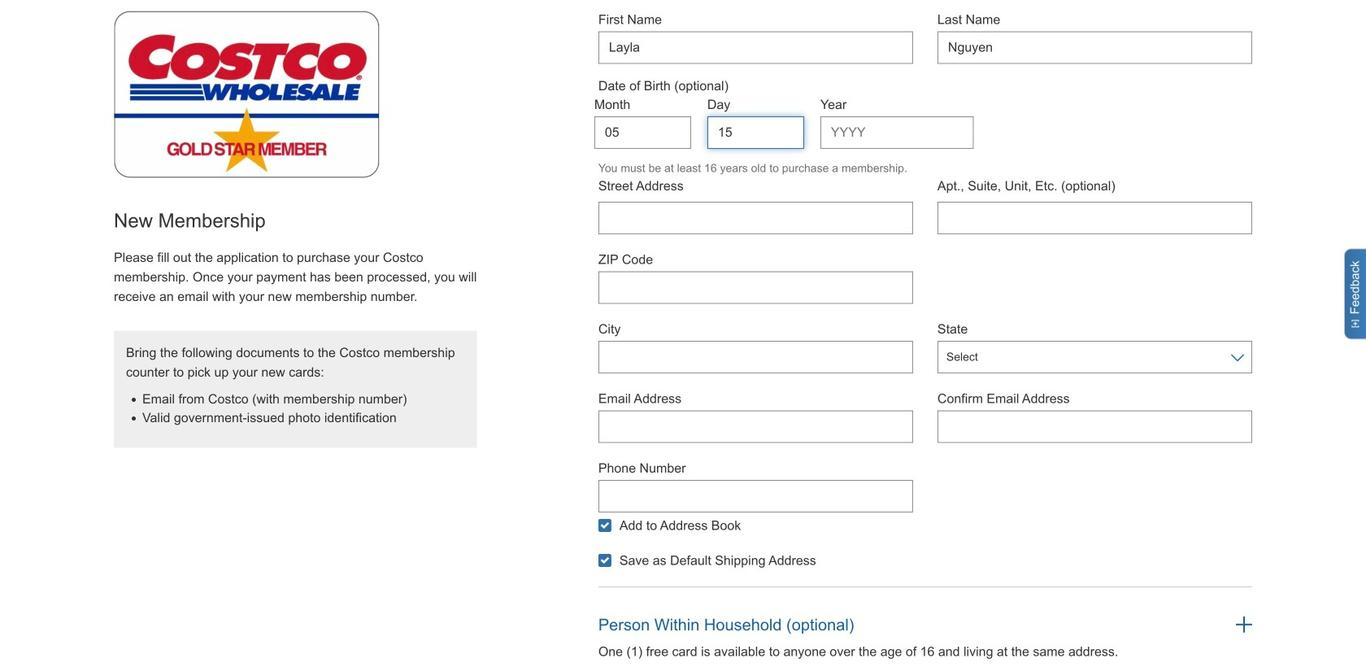 Task type: vqa. For each thing, say whether or not it's contained in the screenshot.
less
no



Task type: locate. For each thing, give the bounding box(es) containing it.
None text field
[[599, 31, 913, 64], [599, 271, 913, 304], [599, 31, 913, 64], [599, 271, 913, 304]]

costco gold star membership card image
[[114, 11, 380, 178]]

None text field
[[938, 31, 1253, 64], [599, 202, 913, 234], [938, 202, 1253, 234], [599, 341, 913, 374], [599, 480, 913, 513], [938, 31, 1253, 64], [599, 202, 913, 234], [938, 202, 1253, 234], [599, 341, 913, 374], [599, 480, 913, 513]]

None email field
[[599, 411, 913, 443], [938, 411, 1253, 443], [599, 411, 913, 443], [938, 411, 1253, 443]]

MM text field
[[595, 116, 691, 149]]



Task type: describe. For each thing, give the bounding box(es) containing it.
DD text field
[[708, 116, 804, 149]]

YYYY text field
[[821, 116, 974, 149]]



